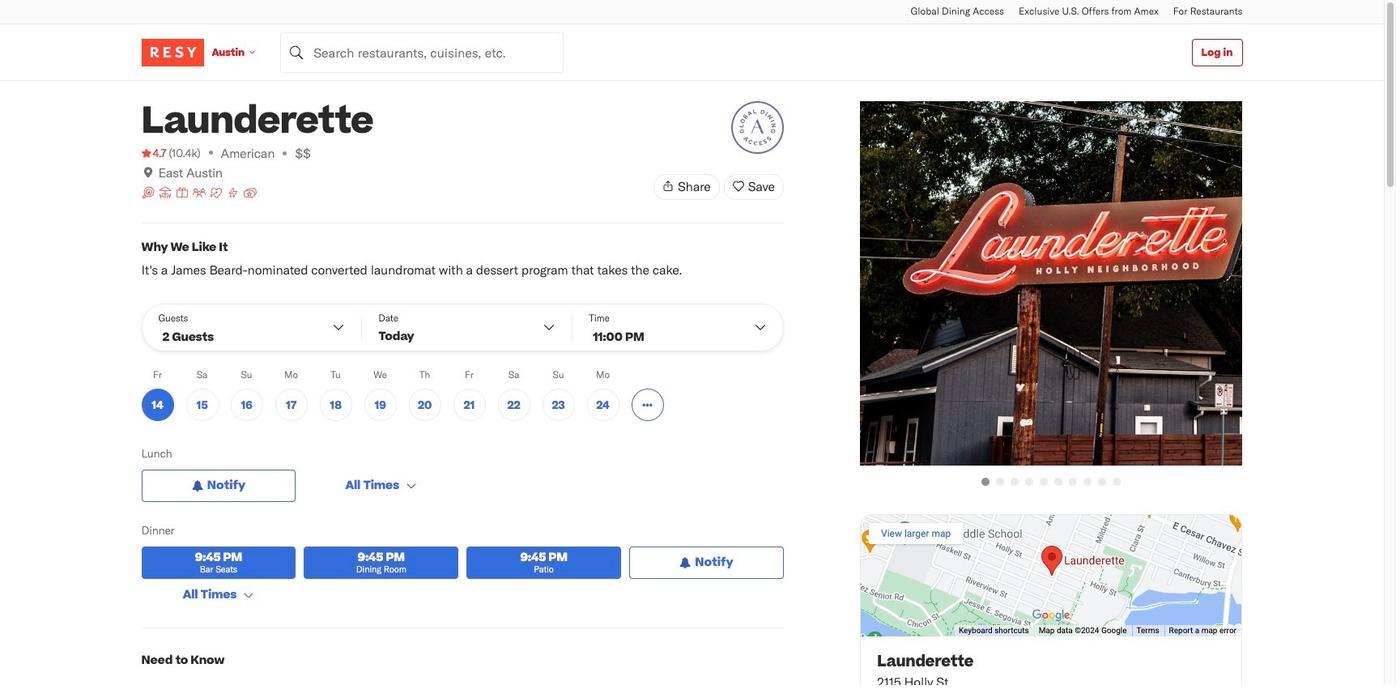 Task type: describe. For each thing, give the bounding box(es) containing it.
Search restaurants, cuisines, etc. text field
[[280, 32, 564, 72]]



Task type: vqa. For each thing, say whether or not it's contained in the screenshot.
field
yes



Task type: locate. For each thing, give the bounding box(es) containing it.
4.7 out of 5 stars image
[[141, 145, 166, 161]]

None field
[[280, 32, 564, 72]]



